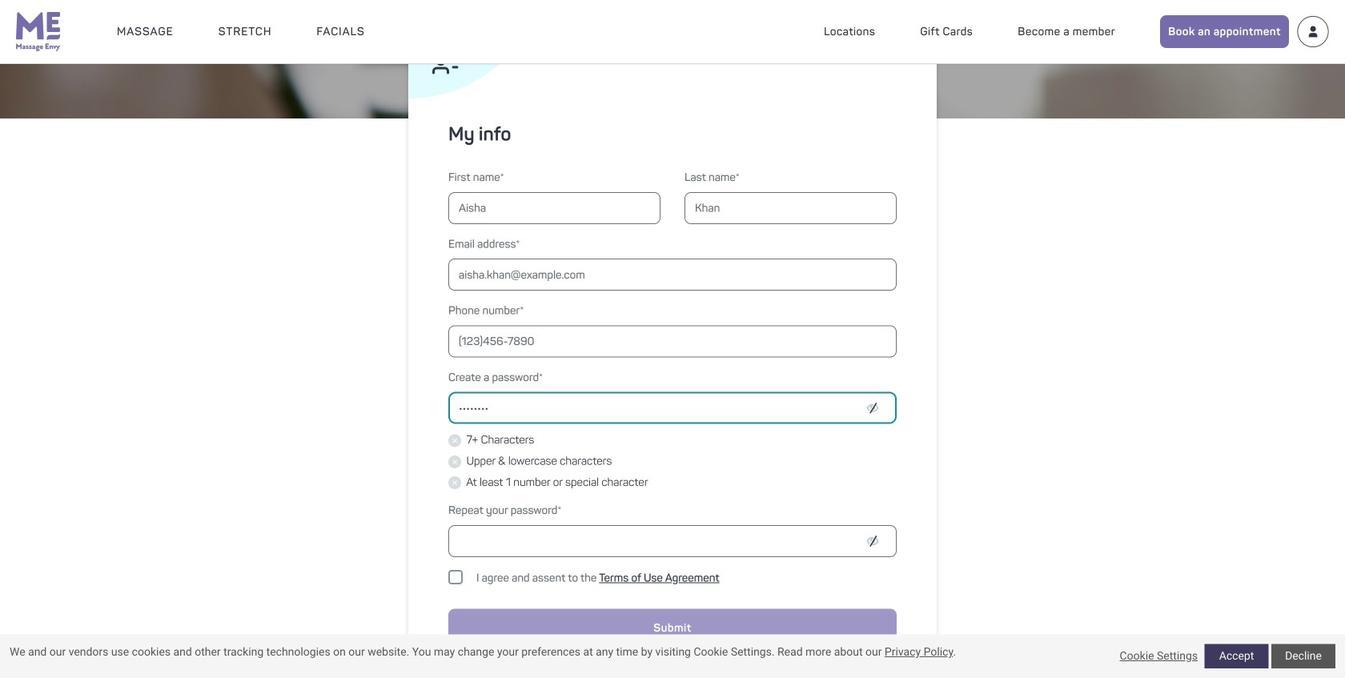 Task type: locate. For each thing, give the bounding box(es) containing it.
1 vertical spatial eye hide image
[[867, 536, 879, 547]]

0 vertical spatial eye hide image
[[867, 403, 879, 414]]

eye hide image
[[867, 403, 879, 414], [867, 536, 879, 547]]

2 eye hide image from the top
[[867, 536, 879, 547]]

massage envy logo image
[[16, 12, 61, 51]]

email email field
[[448, 259, 897, 291]]

1 eye hide image from the top
[[867, 403, 879, 414]]

eye hide image for confirm-password "password field"
[[867, 536, 879, 547]]

nav login icon image
[[1297, 16, 1329, 48]]



Task type: vqa. For each thing, say whether or not it's contained in the screenshot.
the tuesday Element on the left of the page
no



Task type: describe. For each thing, give the bounding box(es) containing it.
lastName text field
[[685, 192, 897, 224]]

confirm-password password field
[[448, 525, 897, 557]]

password password field
[[448, 392, 897, 424]]

firstName text field
[[448, 192, 661, 224]]

blurb icon image
[[432, 56, 459, 74]]

phoneNumber text field
[[448, 325, 897, 357]]

eye hide image for password password field
[[867, 403, 879, 414]]

blurb image
[[408, 0, 542, 98]]

img image
[[0, 0, 1345, 119]]



